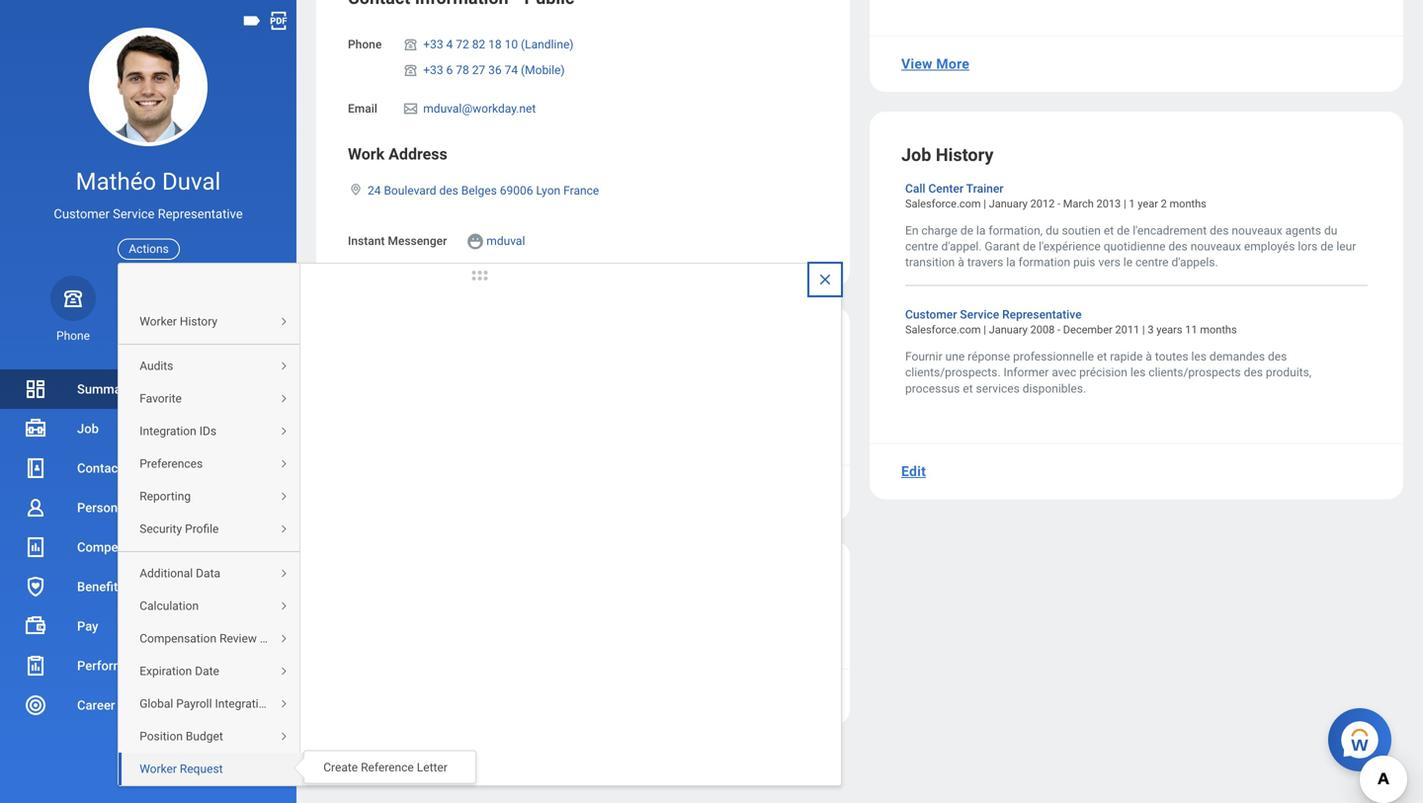 Task type: vqa. For each thing, say whether or not it's contained in the screenshot.
CUSTOMER inside the "link"
yes



Task type: describe. For each thing, give the bounding box(es) containing it.
global payroll integration event menu item
[[119, 688, 305, 721]]

toutes
[[1156, 350, 1189, 364]]

+33 6 78 27 36 74 (mobile)
[[424, 63, 565, 77]]

year
[[1138, 198, 1159, 210]]

des down demandes
[[1245, 366, 1264, 380]]

boulevard
[[384, 184, 437, 198]]

december
[[1064, 324, 1113, 336]]

march
[[1064, 198, 1094, 210]]

call center trainer link
[[906, 178, 1004, 196]]

tag image
[[241, 10, 263, 32]]

chevron right image for expiration date
[[272, 667, 296, 679]]

l'expérience
[[1039, 240, 1101, 254]]

6
[[446, 63, 453, 77]]

position budget menu item
[[119, 721, 305, 754]]

des down the l'encadrement
[[1169, 240, 1188, 254]]

job link
[[0, 409, 297, 449]]

mathéo
[[76, 168, 156, 196]]

audits
[[140, 360, 173, 373]]

demandes
[[1210, 350, 1266, 364]]

1 horizontal spatial les
[[1192, 350, 1207, 364]]

calculation
[[140, 600, 199, 614]]

team mathéo duval element
[[201, 328, 246, 344]]

create reference letter menu
[[305, 752, 475, 784]]

audits menu item
[[119, 350, 305, 383]]

processus
[[906, 382, 961, 396]]

email mathéo duval element
[[126, 328, 171, 344]]

de left leur
[[1321, 240, 1334, 254]]

view printable version (pdf) image
[[268, 10, 290, 32]]

years
[[1157, 324, 1183, 336]]

worker history
[[140, 315, 218, 329]]

chevron right image for audits
[[272, 361, 296, 373]]

des up d'appels.
[[1210, 224, 1230, 238]]

location image
[[348, 183, 364, 197]]

create reference letter dialog
[[284, 751, 476, 785]]

move modal image
[[460, 264, 500, 288]]

(mobile)
[[521, 63, 565, 77]]

customer service representative link
[[906, 304, 1082, 322]]

69006
[[500, 184, 533, 198]]

des inside contact information - public group
[[440, 184, 459, 198]]

mduval
[[487, 235, 525, 248]]

months inside call center trainer salesforce.com   |   january 2012 - march 2013 | 1 year 2 months
[[1170, 198, 1207, 210]]

formation,
[[989, 224, 1043, 238]]

1
[[1130, 198, 1136, 210]]

chevron right image for favorite
[[272, 394, 296, 406]]

à inside 'en charge de la formation, du soutien et de l'encadrement des nouveaux agents du centre d'appel. garant de l'expérience quotidienne des nouveaux employés lors de leur transition à travers la formation puis vers le centre d'appels.'
[[958, 256, 965, 270]]

france
[[564, 184, 599, 198]]

mail image
[[402, 101, 420, 117]]

2012
[[1031, 198, 1055, 210]]

mathéo duval
[[76, 168, 221, 196]]

additional data
[[140, 567, 221, 581]]

performance link
[[0, 647, 297, 686]]

vers
[[1099, 256, 1121, 270]]

email inside popup button
[[134, 329, 163, 343]]

et inside 'en charge de la formation, du soutien et de l'encadrement des nouveaux agents du centre d'appel. garant de l'expérience quotidienne des nouveaux employés lors de leur transition à travers la formation puis vers le centre d'appels.'
[[1104, 224, 1115, 238]]

instant messenger
[[348, 235, 447, 248]]

event
[[275, 698, 304, 712]]

2
[[1162, 198, 1168, 210]]

72
[[456, 37, 469, 51]]

security
[[140, 523, 182, 537]]

chevron right image for security profile
[[272, 524, 296, 536]]

integration inside menu item
[[140, 425, 197, 439]]

global payroll integration event
[[140, 698, 304, 712]]

actions button
[[118, 239, 180, 260]]

l'encadrement
[[1133, 224, 1208, 238]]

center
[[929, 182, 964, 196]]

customer service representative inside navigation pane region
[[54, 207, 243, 222]]

2013
[[1097, 198, 1122, 210]]

instant
[[348, 235, 385, 248]]

global
[[140, 698, 173, 712]]

performance
[[77, 659, 152, 674]]

worker for worker request
[[140, 763, 177, 777]]

phone image inside popup button
[[59, 287, 87, 310]]

compensation for compensation review process
[[140, 633, 217, 646]]

82
[[472, 37, 486, 51]]

chevron right image for position budget
[[272, 732, 296, 744]]

phone image for +33 6 78 27 36 74 (mobile)
[[402, 62, 420, 78]]

create reference letter
[[324, 762, 448, 775]]

phone inside contact information - public group
[[348, 37, 382, 51]]

0 horizontal spatial la
[[977, 224, 986, 238]]

contact information - public group
[[348, 0, 819, 255]]

service inside navigation pane region
[[113, 207, 155, 222]]

compensation link
[[0, 528, 297, 568]]

- inside call center trainer salesforce.com   |   january 2012 - march 2013 | 1 year 2 months
[[1058, 198, 1061, 210]]

2 january from the top
[[990, 324, 1028, 336]]

fournir une réponse professionnelle et rapide à toutes les demandes des clients/prospects. informer avec précision les clients/prospects des produits, processus et services disponibles.
[[906, 350, 1315, 396]]

date
[[195, 665, 219, 679]]

profile
[[185, 523, 219, 537]]

+33 for +33 6 78 27 36 74 (mobile)
[[424, 63, 444, 77]]

78
[[456, 63, 469, 77]]

representative inside navigation pane region
[[158, 207, 243, 222]]

mduval@workday.net link
[[424, 98, 536, 116]]

informer
[[1004, 366, 1050, 380]]

garant
[[985, 240, 1021, 254]]

payroll
[[176, 698, 212, 712]]

reporting menu item
[[119, 481, 305, 513]]

1 vertical spatial et
[[1098, 350, 1108, 364]]

compensation for compensation
[[77, 540, 161, 555]]

phone button
[[50, 276, 96, 344]]

clients/prospects.
[[906, 366, 1001, 380]]

professionnelle
[[1014, 350, 1095, 364]]

+33 4 72 82 18 10 (landline) link
[[424, 34, 574, 51]]

integration ids menu item
[[119, 416, 305, 448]]

worker for worker history
[[140, 315, 177, 329]]

team
[[209, 329, 238, 343]]

services
[[977, 382, 1020, 396]]

pay
[[77, 620, 98, 634]]

preferences menu item
[[119, 448, 305, 481]]

phone inside popup button
[[56, 329, 90, 343]]

pay link
[[0, 607, 297, 647]]

1 du from the left
[[1046, 224, 1060, 238]]

1 vertical spatial centre
[[1136, 256, 1169, 270]]

compensation review process menu item
[[119, 623, 305, 656]]

ids
[[199, 425, 217, 439]]

create
[[324, 762, 358, 775]]

des up "produits,"
[[1269, 350, 1288, 364]]

benefits image
[[24, 576, 47, 599]]

1 vertical spatial nouveaux
[[1191, 240, 1242, 254]]

compensation review process
[[140, 633, 303, 646]]

items selected list
[[402, 34, 606, 82]]

transition
[[906, 256, 956, 270]]

0 vertical spatial list
[[902, 0, 1373, 4]]

0 horizontal spatial centre
[[906, 240, 939, 254]]

3
[[1148, 324, 1154, 336]]

job for job history
[[902, 145, 932, 166]]

compensation image
[[24, 536, 47, 560]]

11
[[1186, 324, 1198, 336]]

chevron right image for global payroll integration event
[[272, 699, 296, 711]]

career image
[[24, 694, 47, 718]]

close image
[[818, 272, 834, 288]]

clients/prospects
[[1149, 366, 1242, 380]]

worker request
[[140, 763, 223, 777]]

job image
[[24, 417, 47, 441]]

chevron right image for reporting
[[272, 492, 296, 504]]

calculation menu item
[[119, 591, 305, 623]]

1 horizontal spatial representative
[[1003, 308, 1082, 322]]

à inside fournir une réponse professionnelle et rapide à toutes les demandes des clients/prospects. informer avec précision les clients/prospects des produits, processus et services disponibles.
[[1146, 350, 1153, 364]]

navigation pane region
[[0, 0, 297, 804]]

74
[[505, 63, 518, 77]]

avec
[[1052, 366, 1077, 380]]



Task type: locate. For each thing, give the bounding box(es) containing it.
d'appel.
[[942, 240, 982, 254]]

integration up preferences
[[140, 425, 197, 439]]

benefits
[[77, 580, 125, 595]]

1 vertical spatial phone
[[56, 329, 90, 343]]

duval
[[162, 168, 221, 196]]

1 salesforce.com from the top
[[906, 198, 981, 210]]

customer inside navigation pane region
[[54, 207, 110, 222]]

de down formation, at top
[[1023, 240, 1036, 254]]

employés
[[1245, 240, 1296, 254]]

1 vertical spatial list
[[0, 370, 297, 765]]

0 horizontal spatial customer
[[54, 207, 110, 222]]

phone image
[[402, 36, 420, 52], [402, 62, 420, 78], [59, 287, 87, 310]]

personal
[[77, 501, 128, 516]]

rapide
[[1111, 350, 1143, 364]]

0 vertical spatial integration
[[140, 425, 197, 439]]

agents
[[1286, 224, 1322, 238]]

1 vertical spatial integration
[[215, 698, 272, 712]]

chevron right image inside the worker history menu item
[[272, 317, 296, 329]]

1 horizontal spatial la
[[1007, 256, 1016, 270]]

additional
[[140, 567, 193, 581]]

call center trainer salesforce.com   |   january 2012 - march 2013 | 1 year 2 months
[[906, 182, 1207, 210]]

customer service representative down mathéo duval
[[54, 207, 243, 222]]

summary
[[77, 382, 132, 397]]

phone image for +33 4 72 82 18 10 (landline)
[[402, 36, 420, 52]]

0 horizontal spatial les
[[1131, 366, 1146, 380]]

et down 2013
[[1104, 224, 1115, 238]]

salesforce.com inside call center trainer salesforce.com   |   january 2012 - march 2013 | 1 year 2 months
[[906, 198, 981, 210]]

1 horizontal spatial phone
[[348, 37, 382, 51]]

menu
[[119, 0, 305, 786]]

chevron right image up security profile menu item
[[272, 492, 296, 504]]

0 vertical spatial worker
[[140, 315, 177, 329]]

du up leur
[[1325, 224, 1338, 238]]

0 horizontal spatial list
[[0, 370, 297, 765]]

et down clients/prospects.
[[963, 382, 974, 396]]

0 vertical spatial customer
[[54, 207, 110, 222]]

1 january from the top
[[990, 198, 1028, 210]]

mduval link
[[487, 231, 525, 248]]

chevron right image for integration ids
[[272, 427, 296, 438]]

chevron right image up integration ids menu item
[[272, 394, 296, 406]]

| left 1 on the top right of page
[[1124, 198, 1127, 210]]

position budget
[[140, 730, 223, 744]]

chevron right image inside position budget menu item
[[272, 732, 296, 744]]

yahoo image
[[466, 233, 485, 251]]

0 horizontal spatial customer service representative
[[54, 207, 243, 222]]

chevron right image
[[272, 394, 296, 406], [272, 459, 296, 471], [272, 492, 296, 504], [272, 524, 296, 536], [272, 569, 296, 581], [272, 699, 296, 711], [272, 732, 296, 744]]

0 horizontal spatial du
[[1046, 224, 1060, 238]]

chevron right image inside security profile menu item
[[272, 524, 296, 536]]

nouveaux up employés
[[1233, 224, 1283, 238]]

| down customer service representative link
[[984, 324, 987, 336]]

1 chevron right image from the top
[[272, 394, 296, 406]]

en charge de la formation, du soutien et de l'encadrement des nouveaux agents du centre d'appel. garant de l'expérience quotidienne des nouveaux employés lors de leur transition à travers la formation puis vers le centre d'appels.
[[906, 224, 1360, 270]]

phone image up the phone mathéo duval element
[[59, 287, 87, 310]]

security profile menu item
[[119, 513, 305, 546]]

le
[[1124, 256, 1133, 270]]

0 vertical spatial les
[[1192, 350, 1207, 364]]

january down customer service representative link
[[990, 324, 1028, 336]]

list
[[902, 0, 1373, 4], [0, 370, 297, 765]]

trainer
[[967, 182, 1004, 196]]

personal link
[[0, 488, 297, 528]]

view more
[[902, 56, 970, 72]]

0 horizontal spatial à
[[958, 256, 965, 270]]

1 vertical spatial la
[[1007, 256, 1016, 270]]

et up précision
[[1098, 350, 1108, 364]]

0 vertical spatial centre
[[906, 240, 939, 254]]

history inside the worker history menu item
[[180, 315, 218, 329]]

charge
[[922, 224, 958, 238]]

1 horizontal spatial service
[[961, 308, 1000, 322]]

2 chevron right image from the top
[[272, 459, 296, 471]]

job inside list
[[77, 422, 99, 437]]

chevron right image up reporting menu item
[[272, 459, 296, 471]]

1 vertical spatial customer
[[906, 308, 958, 322]]

0 vertical spatial et
[[1104, 224, 1115, 238]]

leur
[[1337, 240, 1357, 254]]

personal image
[[24, 496, 47, 520]]

1 vertical spatial january
[[990, 324, 1028, 336]]

1 vertical spatial worker
[[140, 763, 177, 777]]

chevron right image inside integration ids menu item
[[272, 427, 296, 438]]

0 vertical spatial service
[[113, 207, 155, 222]]

review
[[220, 633, 257, 646]]

call
[[906, 182, 926, 196]]

2011
[[1116, 324, 1140, 336]]

2 chevron right image from the top
[[272, 361, 296, 373]]

6 chevron right image from the top
[[272, 667, 296, 679]]

expiration date
[[140, 665, 219, 679]]

| left 3
[[1143, 324, 1146, 336]]

phone up summary
[[56, 329, 90, 343]]

benefits link
[[0, 568, 297, 607]]

chevron right image up process
[[272, 569, 296, 581]]

1 horizontal spatial centre
[[1136, 256, 1169, 270]]

integration up position budget menu item
[[215, 698, 272, 712]]

1 horizontal spatial customer
[[906, 308, 958, 322]]

chevron right image down process
[[272, 699, 296, 711]]

0 horizontal spatial representative
[[158, 207, 243, 222]]

chevron right image inside preferences menu item
[[272, 459, 296, 471]]

7 chevron right image from the top
[[272, 732, 296, 744]]

3 chevron right image from the top
[[272, 427, 296, 438]]

compensation up expiration date
[[140, 633, 217, 646]]

letter
[[417, 762, 448, 775]]

chevron right image right the team link
[[272, 317, 296, 329]]

menu inside dialog
[[119, 0, 305, 786]]

2 worker from the top
[[140, 763, 177, 777]]

0 vertical spatial january
[[990, 198, 1028, 210]]

à right 'rapide' on the top of the page
[[1146, 350, 1153, 364]]

expiration date menu item
[[119, 656, 305, 688]]

+33 left 6
[[424, 63, 444, 77]]

chevron right image down reporting menu item
[[272, 524, 296, 536]]

mduval@workday.net
[[424, 102, 536, 116]]

1 vertical spatial representative
[[1003, 308, 1082, 322]]

0 horizontal spatial integration
[[140, 425, 197, 439]]

0 vertical spatial la
[[977, 224, 986, 238]]

phone image up mail icon
[[402, 62, 420, 78]]

worker history menu item
[[119, 306, 305, 338]]

les up the clients/prospects
[[1192, 350, 1207, 364]]

(landline)
[[521, 37, 574, 51]]

1 horizontal spatial email
[[348, 102, 378, 116]]

2 +33 from the top
[[424, 63, 444, 77]]

du up "l'expérience"
[[1046, 224, 1060, 238]]

work
[[348, 145, 385, 164]]

1 horizontal spatial customer service representative
[[906, 308, 1082, 322]]

1 vertical spatial +33
[[424, 63, 444, 77]]

0 vertical spatial à
[[958, 256, 965, 270]]

2 du from the left
[[1325, 224, 1338, 238]]

0 horizontal spatial service
[[113, 207, 155, 222]]

2 salesforce.com from the top
[[906, 324, 981, 336]]

5 chevron right image from the top
[[272, 569, 296, 581]]

worker up audits
[[140, 315, 177, 329]]

+33 4 72 82 18 10 (landline)
[[424, 37, 574, 51]]

chevron right image inside global payroll integration event 'menu item'
[[272, 699, 296, 711]]

1 vertical spatial à
[[1146, 350, 1153, 364]]

produits,
[[1267, 366, 1312, 380]]

0 vertical spatial phone image
[[402, 36, 420, 52]]

formation
[[1019, 256, 1071, 270]]

january up formation, at top
[[990, 198, 1028, 210]]

2008
[[1031, 324, 1055, 336]]

address
[[389, 145, 448, 164]]

3 chevron right image from the top
[[272, 492, 296, 504]]

0 vertical spatial phone
[[348, 37, 382, 51]]

chevron right image right ids
[[272, 427, 296, 438]]

réponse
[[968, 350, 1011, 364]]

position
[[140, 730, 183, 744]]

worker down 'position'
[[140, 763, 177, 777]]

1 vertical spatial history
[[180, 315, 218, 329]]

email up audits
[[134, 329, 163, 343]]

view
[[902, 56, 933, 72]]

chevron right image inside calculation menu item
[[272, 602, 296, 613]]

1 horizontal spatial integration
[[215, 698, 272, 712]]

1 vertical spatial compensation
[[140, 633, 217, 646]]

1 vertical spatial customer service representative
[[906, 308, 1082, 322]]

january inside call center trainer salesforce.com   |   january 2012 - march 2013 | 1 year 2 months
[[990, 198, 1028, 210]]

additional data menu item
[[119, 558, 305, 591]]

request
[[180, 763, 223, 777]]

centre down quotidienne
[[1136, 256, 1169, 270]]

1 horizontal spatial job
[[902, 145, 932, 166]]

0 vertical spatial customer service representative
[[54, 207, 243, 222]]

des
[[440, 184, 459, 198], [1210, 224, 1230, 238], [1169, 240, 1188, 254], [1269, 350, 1288, 364], [1245, 366, 1264, 380]]

1 horizontal spatial du
[[1325, 224, 1338, 238]]

integration
[[140, 425, 197, 439], [215, 698, 272, 712]]

1 +33 from the top
[[424, 37, 444, 51]]

6 chevron right image from the top
[[272, 699, 296, 711]]

1 vertical spatial -
[[1058, 324, 1061, 336]]

de up d'appel.
[[961, 224, 974, 238]]

1 horizontal spatial list
[[902, 0, 1373, 4]]

0 vertical spatial representative
[[158, 207, 243, 222]]

chevron right image inside favorite menu item
[[272, 394, 296, 406]]

27
[[472, 63, 486, 77]]

actions
[[129, 242, 169, 256]]

history for worker history
[[180, 315, 218, 329]]

work address
[[348, 145, 448, 164]]

workday assistant region
[[1329, 701, 1400, 772]]

36
[[489, 63, 502, 77]]

1 vertical spatial les
[[1131, 366, 1146, 380]]

salesforce.com
[[906, 198, 981, 210], [906, 324, 981, 336]]

phone image left the 4
[[402, 36, 420, 52]]

expiration
[[140, 665, 192, 679]]

- right "2008"
[[1058, 324, 1061, 336]]

0 vertical spatial job
[[902, 145, 932, 166]]

months right 2
[[1170, 198, 1207, 210]]

de up quotidienne
[[1118, 224, 1131, 238]]

contact
[[77, 461, 122, 476]]

chevron right image up event at the left bottom
[[272, 667, 296, 679]]

summary image
[[24, 378, 47, 401]]

+33 6 78 27 36 74 (mobile) link
[[424, 59, 565, 77]]

worker inside menu item
[[140, 315, 177, 329]]

chevron right image inside expiration date menu item
[[272, 667, 296, 679]]

0 vertical spatial email
[[348, 102, 378, 116]]

service down mathéo duval
[[113, 207, 155, 222]]

1 chevron right image from the top
[[272, 317, 296, 329]]

de
[[961, 224, 974, 238], [1118, 224, 1131, 238], [1023, 240, 1036, 254], [1321, 240, 1334, 254]]

chevron right image for preferences
[[272, 459, 296, 471]]

0 vertical spatial -
[[1058, 198, 1061, 210]]

messenger
[[388, 235, 447, 248]]

0 horizontal spatial phone
[[56, 329, 90, 343]]

phone mathéo duval element
[[50, 328, 96, 344]]

- right 2012
[[1058, 198, 1061, 210]]

1 horizontal spatial à
[[1146, 350, 1153, 364]]

soutien
[[1062, 224, 1101, 238]]

dialog
[[118, 0, 843, 787]]

0 vertical spatial compensation
[[77, 540, 161, 555]]

security profile
[[140, 523, 219, 537]]

1 horizontal spatial history
[[936, 145, 994, 166]]

compensation down personal
[[77, 540, 161, 555]]

career link
[[0, 686, 297, 726]]

reference
[[361, 762, 414, 775]]

representative
[[158, 207, 243, 222], [1003, 308, 1082, 322]]

5 chevron right image from the top
[[272, 634, 296, 646]]

0 horizontal spatial job
[[77, 422, 99, 437]]

à down d'appel.
[[958, 256, 965, 270]]

contact image
[[24, 457, 47, 481]]

email inside contact information - public group
[[348, 102, 378, 116]]

chevron right image down event at the left bottom
[[272, 732, 296, 744]]

customer up fournir
[[906, 308, 958, 322]]

lyon
[[536, 184, 561, 198]]

integration inside 'menu item'
[[215, 698, 272, 712]]

1 vertical spatial phone image
[[402, 62, 420, 78]]

compensation
[[77, 540, 161, 555], [140, 633, 217, 646]]

4 chevron right image from the top
[[272, 524, 296, 536]]

travers
[[968, 256, 1004, 270]]

chevron right image for compensation review process
[[272, 634, 296, 646]]

chevron right image up process
[[272, 602, 296, 613]]

0 vertical spatial months
[[1170, 198, 1207, 210]]

job up call
[[902, 145, 932, 166]]

customer inside customer service representative link
[[906, 308, 958, 322]]

more
[[937, 56, 970, 72]]

chevron right image up favorite menu item
[[272, 361, 296, 373]]

service up 'réponse'
[[961, 308, 1000, 322]]

0 vertical spatial +33
[[424, 37, 444, 51]]

1 vertical spatial email
[[134, 329, 163, 343]]

2 vertical spatial et
[[963, 382, 974, 396]]

chevron right image for worker history
[[272, 317, 296, 329]]

history up team
[[180, 315, 218, 329]]

list containing summary
[[0, 370, 297, 765]]

| down trainer
[[984, 198, 987, 210]]

history
[[936, 145, 994, 166], [180, 315, 218, 329]]

chevron right image inside additional data "menu item"
[[272, 569, 296, 581]]

1 worker from the top
[[140, 315, 177, 329]]

2 vertical spatial phone image
[[59, 287, 87, 310]]

compensation inside list
[[77, 540, 161, 555]]

preferences
[[140, 458, 203, 471]]

24
[[368, 184, 381, 198]]

0 vertical spatial salesforce.com
[[906, 198, 981, 210]]

les down 'rapide' on the top of the page
[[1131, 366, 1146, 380]]

1 vertical spatial months
[[1201, 324, 1238, 336]]

+33 left the 4
[[424, 37, 444, 51]]

job up contact
[[77, 422, 99, 437]]

customer down mathéo
[[54, 207, 110, 222]]

nouveaux up d'appels.
[[1191, 240, 1242, 254]]

months right '11'
[[1201, 324, 1238, 336]]

la up d'appel.
[[977, 224, 986, 238]]

du
[[1046, 224, 1060, 238], [1325, 224, 1338, 238]]

history up call center trainer link
[[936, 145, 994, 166]]

1 - from the top
[[1058, 198, 1061, 210]]

dialog containing worker history
[[118, 0, 843, 787]]

0 horizontal spatial email
[[134, 329, 163, 343]]

4 chevron right image from the top
[[272, 602, 296, 613]]

menu containing worker history
[[119, 0, 305, 786]]

0 vertical spatial history
[[936, 145, 994, 166]]

representative down duval
[[158, 207, 243, 222]]

d'appels.
[[1172, 256, 1219, 270]]

phone left the 4
[[348, 37, 382, 51]]

2 - from the top
[[1058, 324, 1061, 336]]

compensation inside menu item
[[140, 633, 217, 646]]

chevron right image for calculation
[[272, 602, 296, 613]]

chevron right image inside compensation review process menu item
[[272, 634, 296, 646]]

view more button
[[894, 44, 978, 84]]

representative up "2008"
[[1003, 308, 1082, 322]]

1 vertical spatial job
[[77, 422, 99, 437]]

salesforce.com up 'une'
[[906, 324, 981, 336]]

la down garant
[[1007, 256, 1016, 270]]

pay image
[[24, 615, 47, 639]]

des left belges
[[440, 184, 459, 198]]

centre up transition
[[906, 240, 939, 254]]

et
[[1104, 224, 1115, 238], [1098, 350, 1108, 364], [963, 382, 974, 396]]

history for job history
[[936, 145, 994, 166]]

-
[[1058, 198, 1061, 210], [1058, 324, 1061, 336]]

chevron right image right review
[[272, 634, 296, 646]]

favorite
[[140, 392, 182, 406]]

job for job
[[77, 422, 99, 437]]

1 vertical spatial salesforce.com
[[906, 324, 981, 336]]

favorite menu item
[[119, 383, 305, 416]]

chevron right image for additional data
[[272, 569, 296, 581]]

fournir
[[906, 350, 943, 364]]

chevron right image inside audits 'menu item'
[[272, 361, 296, 373]]

team link
[[201, 276, 246, 344]]

+33 for +33 4 72 82 18 10 (landline)
[[424, 37, 444, 51]]

0 horizontal spatial history
[[180, 315, 218, 329]]

performance image
[[24, 655, 47, 678]]

chevron right image
[[272, 317, 296, 329], [272, 361, 296, 373], [272, 427, 296, 438], [272, 602, 296, 613], [272, 634, 296, 646], [272, 667, 296, 679]]

customer service representative up 'réponse'
[[906, 308, 1082, 322]]

chevron right image inside reporting menu item
[[272, 492, 296, 504]]

0 vertical spatial nouveaux
[[1233, 224, 1283, 238]]

salesforce.com   |   january 2008 - december 2011 | 3 years 11 months
[[906, 324, 1238, 336]]

1 vertical spatial service
[[961, 308, 1000, 322]]

email up work at the left top of the page
[[348, 102, 378, 116]]

salesforce.com down center
[[906, 198, 981, 210]]



